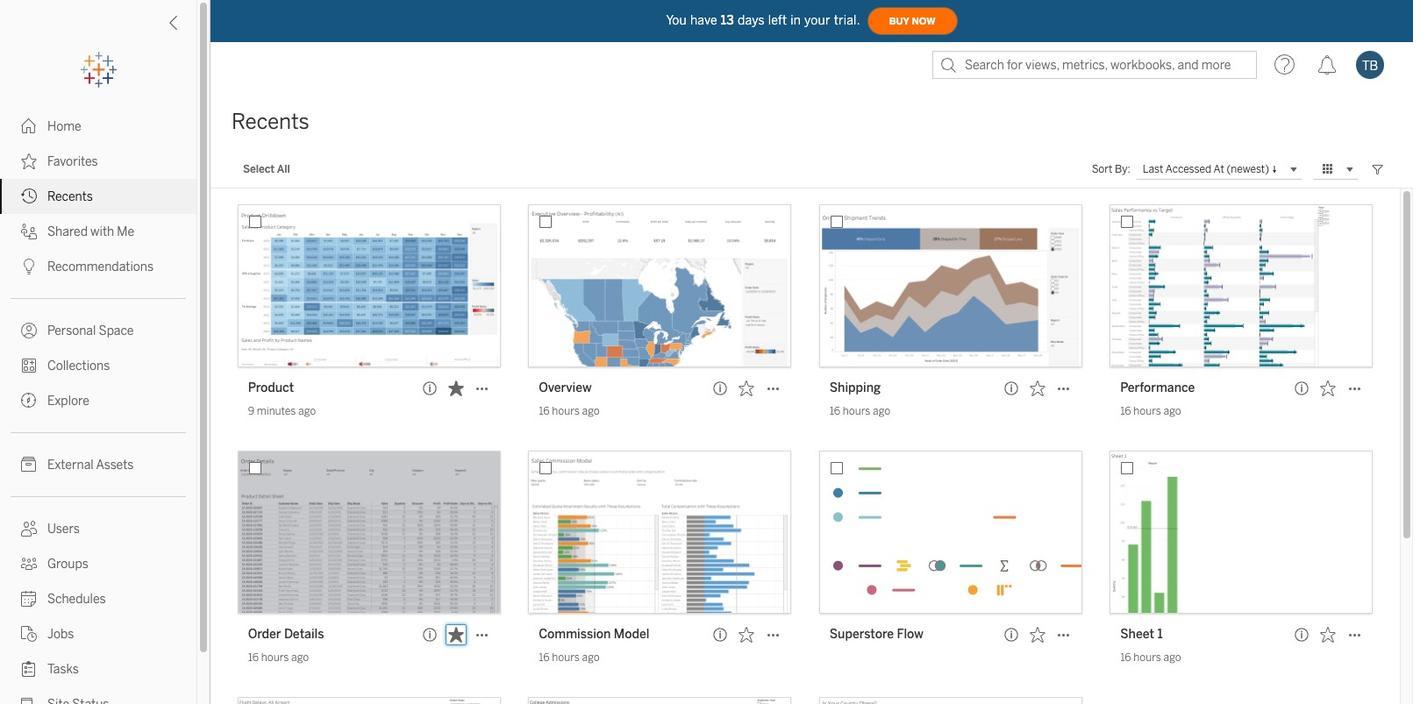Task type: locate. For each thing, give the bounding box(es) containing it.
0 horizontal spatial recents
[[47, 190, 93, 204]]

by text only_f5he34f image inside shared with me link
[[21, 224, 37, 240]]

by text only_f5he34f image for explore
[[21, 393, 37, 409]]

by text only_f5he34f image inside the recommendations link
[[21, 259, 37, 275]]

by text only_f5he34f image for jobs
[[21, 626, 37, 642]]

hours down commission
[[552, 652, 580, 664]]

by text only_f5he34f image left tasks
[[21, 662, 37, 677]]

recents up select all button
[[232, 109, 310, 134]]

explore link
[[0, 383, 197, 419]]

5 by text only_f5he34f image from the top
[[21, 457, 37, 473]]

ago for commission model
[[582, 652, 600, 664]]

by text only_f5he34f image for recommendations
[[21, 259, 37, 275]]

1 by text only_f5he34f image from the top
[[21, 154, 37, 169]]

16 hours ago down order details
[[248, 652, 309, 664]]

16 down commission
[[539, 652, 550, 664]]

16 hours ago down shipping
[[830, 405, 891, 418]]

by text only_f5he34f image for users
[[21, 521, 37, 537]]

personal
[[47, 324, 96, 339]]

8 by text only_f5he34f image from the top
[[21, 662, 37, 677]]

16 hours ago down overview
[[539, 405, 600, 418]]

by text only_f5he34f image left schedules
[[21, 591, 37, 607]]

by text only_f5he34f image inside collections link
[[21, 358, 37, 374]]

by text only_f5he34f image left users
[[21, 521, 37, 537]]

by text only_f5he34f image for external assets
[[21, 457, 37, 473]]

16 for order details
[[248, 652, 259, 664]]

by text only_f5he34f image for recents
[[21, 189, 37, 204]]

jobs
[[47, 627, 74, 642]]

hours for order details
[[261, 652, 289, 664]]

by text only_f5he34f image inside tasks link
[[21, 662, 37, 677]]

by text only_f5he34f image inside explore link
[[21, 393, 37, 409]]

by text only_f5he34f image inside jobs link
[[21, 626, 37, 642]]

recommendations
[[47, 260, 154, 275]]

2 by text only_f5he34f image from the top
[[21, 259, 37, 275]]

16 for shipping
[[830, 405, 841, 418]]

hours for commission model
[[552, 652, 580, 664]]

7 by text only_f5he34f image from the top
[[21, 626, 37, 642]]

days
[[738, 13, 765, 28]]

hours for overview
[[552, 405, 580, 418]]

1 vertical spatial recents
[[47, 190, 93, 204]]

16 hours ago for sheet 1
[[1121, 652, 1182, 664]]

overview
[[539, 381, 592, 396]]

by text only_f5he34f image left "collections"
[[21, 358, 37, 374]]

13
[[721, 13, 734, 28]]

1 horizontal spatial recents
[[232, 109, 310, 134]]

by text only_f5he34f image down the favorites link
[[21, 189, 37, 204]]

by text only_f5he34f image left the groups
[[21, 556, 37, 572]]

buy now button
[[867, 7, 958, 35]]

external assets link
[[0, 447, 197, 483]]

hours down overview
[[552, 405, 580, 418]]

by text only_f5he34f image inside 'users' "link"
[[21, 521, 37, 537]]

1 by text only_f5he34f image from the top
[[21, 118, 37, 134]]

by text only_f5he34f image inside personal space link
[[21, 323, 37, 339]]

by text only_f5he34f image inside the favorites link
[[21, 154, 37, 169]]

hours
[[552, 405, 580, 418], [843, 405, 871, 418], [1134, 405, 1162, 418], [261, 652, 289, 664], [552, 652, 580, 664], [1134, 652, 1162, 664]]

16 down sheet
[[1121, 652, 1132, 664]]

sheet
[[1121, 627, 1155, 642]]

4 by text only_f5he34f image from the top
[[21, 393, 37, 409]]

16 down shipping
[[830, 405, 841, 418]]

favorites link
[[0, 144, 197, 179]]

hours down performance
[[1134, 405, 1162, 418]]

by text only_f5he34f image left recommendations
[[21, 259, 37, 275]]

by text only_f5he34f image left external
[[21, 457, 37, 473]]

shared with me
[[47, 225, 134, 240]]

have
[[690, 13, 718, 28]]

16 for sheet 1
[[1121, 652, 1132, 664]]

by text only_f5he34f image for groups
[[21, 556, 37, 572]]

Search for views, metrics, workbooks, and more text field
[[933, 51, 1257, 79]]

by text only_f5he34f image inside groups link
[[21, 556, 37, 572]]

16 down overview
[[539, 405, 550, 418]]

3 by text only_f5he34f image from the top
[[21, 323, 37, 339]]

16 hours ago down commission
[[539, 652, 600, 664]]

tasks
[[47, 662, 79, 677]]

hours down the order
[[261, 652, 289, 664]]

model
[[614, 627, 650, 642]]

main navigation. press the up and down arrow keys to access links. element
[[0, 109, 197, 705]]

buy
[[889, 15, 910, 27]]

16 hours ago down sheet 1
[[1121, 652, 1182, 664]]

buy now
[[889, 15, 936, 27]]

hours down sheet 1
[[1134, 652, 1162, 664]]

recents
[[232, 109, 310, 134], [47, 190, 93, 204]]

by text only_f5he34f image left explore
[[21, 393, 37, 409]]

4 by text only_f5he34f image from the top
[[21, 358, 37, 374]]

personal space
[[47, 324, 134, 339]]

by text only_f5he34f image inside external assets link
[[21, 457, 37, 473]]

16 hours ago down performance
[[1121, 405, 1182, 418]]

by text only_f5he34f image
[[21, 154, 37, 169], [21, 259, 37, 275], [21, 323, 37, 339], [21, 358, 37, 374], [21, 521, 37, 537], [21, 556, 37, 572], [21, 626, 37, 642], [21, 662, 37, 677], [21, 697, 37, 705]]

by text only_f5he34f image left shared at the left top of page
[[21, 224, 37, 240]]

by text only_f5he34f image inside home link
[[21, 118, 37, 134]]

by text only_f5he34f image left favorites
[[21, 154, 37, 169]]

navigation panel element
[[0, 53, 197, 705]]

2 by text only_f5he34f image from the top
[[21, 189, 37, 204]]

16 hours ago for performance
[[1121, 405, 1182, 418]]

recents up shared at the left top of page
[[47, 190, 93, 204]]

16 down performance
[[1121, 405, 1132, 418]]

performance
[[1121, 381, 1195, 396]]

by text only_f5he34f image down tasks link
[[21, 697, 37, 705]]

by text only_f5he34f image left home
[[21, 118, 37, 134]]

users link
[[0, 512, 197, 547]]

hours down shipping
[[843, 405, 871, 418]]

by text only_f5he34f image for schedules
[[21, 591, 37, 607]]

hours for shipping
[[843, 405, 871, 418]]

superstore flow
[[830, 627, 924, 642]]

by text only_f5he34f image
[[21, 118, 37, 134], [21, 189, 37, 204], [21, 224, 37, 240], [21, 393, 37, 409], [21, 457, 37, 473], [21, 591, 37, 607]]

6 by text only_f5he34f image from the top
[[21, 556, 37, 572]]

5 by text only_f5he34f image from the top
[[21, 521, 37, 537]]

collections
[[47, 359, 110, 374]]

ago for overview
[[582, 405, 600, 418]]

flow
[[897, 627, 924, 642]]

home
[[47, 119, 81, 134]]

16
[[539, 405, 550, 418], [830, 405, 841, 418], [1121, 405, 1132, 418], [248, 652, 259, 664], [539, 652, 550, 664], [1121, 652, 1132, 664]]

ago for sheet 1
[[1164, 652, 1182, 664]]

16 down the order
[[248, 652, 259, 664]]

order
[[248, 627, 281, 642]]

by text only_f5he34f image for tasks
[[21, 662, 37, 677]]

grid view image
[[1320, 161, 1336, 177]]

select all button
[[232, 159, 302, 180]]

0 vertical spatial recents
[[232, 109, 310, 134]]

16 for performance
[[1121, 405, 1132, 418]]

by text only_f5he34f image left personal
[[21, 323, 37, 339]]

3 by text only_f5he34f image from the top
[[21, 224, 37, 240]]

by text only_f5he34f image left jobs
[[21, 626, 37, 642]]

by text only_f5he34f image inside recents link
[[21, 189, 37, 204]]

by text only_f5he34f image inside schedules link
[[21, 591, 37, 607]]

6 by text only_f5he34f image from the top
[[21, 591, 37, 607]]

recents link
[[0, 179, 197, 214]]

16 hours ago for shipping
[[830, 405, 891, 418]]

ago
[[298, 405, 316, 418], [582, 405, 600, 418], [873, 405, 891, 418], [1164, 405, 1182, 418], [291, 652, 309, 664], [582, 652, 600, 664], [1164, 652, 1182, 664]]

16 hours ago
[[539, 405, 600, 418], [830, 405, 891, 418], [1121, 405, 1182, 418], [248, 652, 309, 664], [539, 652, 600, 664], [1121, 652, 1182, 664]]



Task type: vqa. For each thing, say whether or not it's contained in the screenshot.
Personal Space
yes



Task type: describe. For each thing, give the bounding box(es) containing it.
by text only_f5he34f image for collections
[[21, 358, 37, 374]]

collections link
[[0, 348, 197, 383]]

assets
[[96, 458, 134, 473]]

commission model
[[539, 627, 650, 642]]

sheet 1
[[1121, 627, 1163, 642]]

9 minutes ago
[[248, 405, 316, 418]]

groups
[[47, 557, 88, 572]]

tasks link
[[0, 652, 197, 687]]

schedules link
[[0, 582, 197, 617]]

users
[[47, 522, 80, 537]]

sort
[[1092, 163, 1113, 175]]

now
[[912, 15, 936, 27]]

product
[[248, 381, 294, 396]]

superstore
[[830, 627, 894, 642]]

by text only_f5he34f image for personal space
[[21, 323, 37, 339]]

ago for shipping
[[873, 405, 891, 418]]

16 for commission model
[[539, 652, 550, 664]]

16 hours ago for commission model
[[539, 652, 600, 664]]

groups link
[[0, 547, 197, 582]]

by text only_f5he34f image for home
[[21, 118, 37, 134]]

favorites
[[47, 154, 98, 169]]

your
[[805, 13, 831, 28]]

space
[[99, 324, 134, 339]]

home link
[[0, 109, 197, 144]]

ago for performance
[[1164, 405, 1182, 418]]

hours for sheet 1
[[1134, 652, 1162, 664]]

details
[[284, 627, 324, 642]]

trial.
[[834, 13, 860, 28]]

left
[[768, 13, 787, 28]]

external
[[47, 458, 94, 473]]

16 for overview
[[539, 405, 550, 418]]

1
[[1158, 627, 1163, 642]]

select all
[[243, 163, 290, 175]]

ago for order details
[[291, 652, 309, 664]]

shared with me link
[[0, 214, 197, 249]]

select
[[243, 163, 275, 175]]

9
[[248, 405, 255, 418]]

minutes
[[257, 405, 296, 418]]

16 hours ago for overview
[[539, 405, 600, 418]]

order details
[[248, 627, 324, 642]]

explore
[[47, 394, 89, 409]]

commission
[[539, 627, 611, 642]]

in
[[791, 13, 801, 28]]

hours for performance
[[1134, 405, 1162, 418]]

all
[[277, 163, 290, 175]]

you have 13 days left in your trial.
[[666, 13, 860, 28]]

jobs link
[[0, 617, 197, 652]]

9 by text only_f5he34f image from the top
[[21, 697, 37, 705]]

schedules
[[47, 592, 106, 607]]

16 hours ago for order details
[[248, 652, 309, 664]]

personal space link
[[0, 313, 197, 348]]

by text only_f5he34f image for shared with me
[[21, 224, 37, 240]]

ago for product
[[298, 405, 316, 418]]

recents inside main navigation. press the up and down arrow keys to access links. element
[[47, 190, 93, 204]]

me
[[117, 225, 134, 240]]

with
[[90, 225, 114, 240]]

you
[[666, 13, 687, 28]]

sort by:
[[1092, 163, 1131, 175]]

shipping
[[830, 381, 881, 396]]

shared
[[47, 225, 88, 240]]

by text only_f5he34f image for favorites
[[21, 154, 37, 169]]

by:
[[1115, 163, 1131, 175]]

external assets
[[47, 458, 134, 473]]

recommendations link
[[0, 249, 197, 284]]



